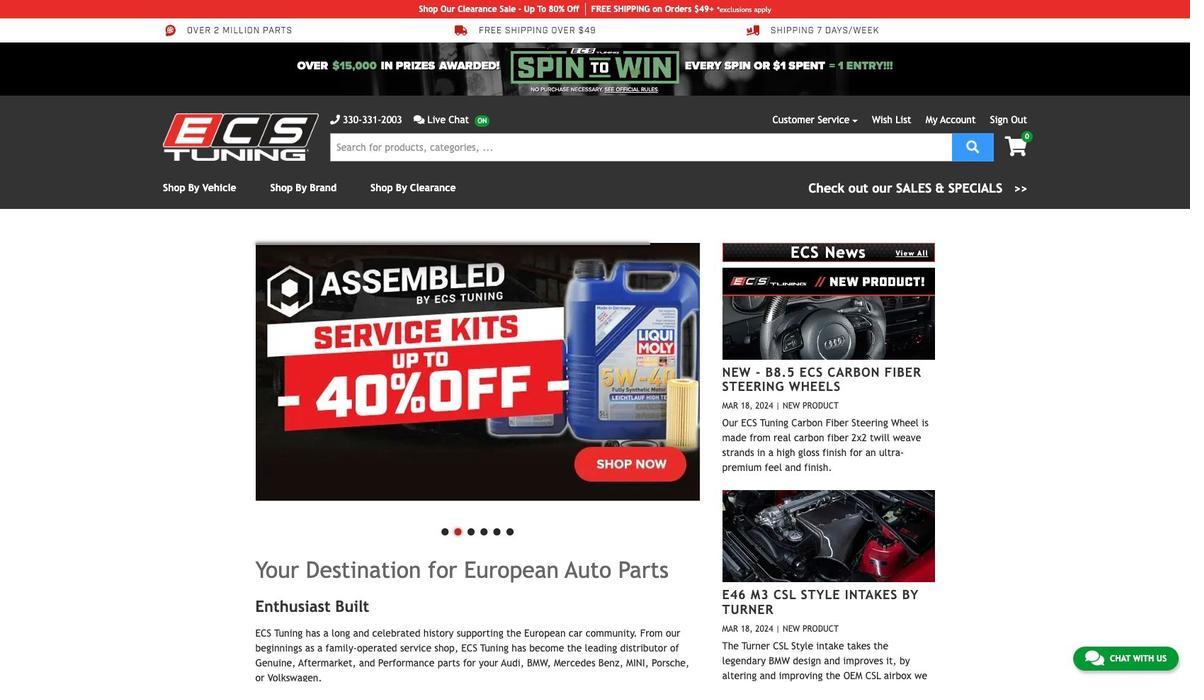 Task type: locate. For each thing, give the bounding box(es) containing it.
ecs tuning 'spin to win' contest logo image
[[511, 48, 680, 84]]

e46 m3 csl style intakes by turner image
[[723, 491, 935, 583]]

search image
[[967, 140, 980, 153]]

Search text field
[[330, 133, 953, 162]]

new - b8.5 ecs carbon fiber steering wheels image
[[723, 268, 935, 360]]



Task type: vqa. For each thing, say whether or not it's contained in the screenshot.
Ecs Tuning 'Spin To Win' Contest Logo
yes



Task type: describe. For each thing, give the bounding box(es) containing it.
comments image
[[1086, 650, 1105, 667]]

shopping cart image
[[1005, 137, 1028, 157]]

ecs tuning image
[[163, 113, 319, 161]]

comments image
[[414, 115, 425, 125]]

generic - abe image
[[255, 243, 700, 501]]

phone image
[[330, 115, 340, 125]]



